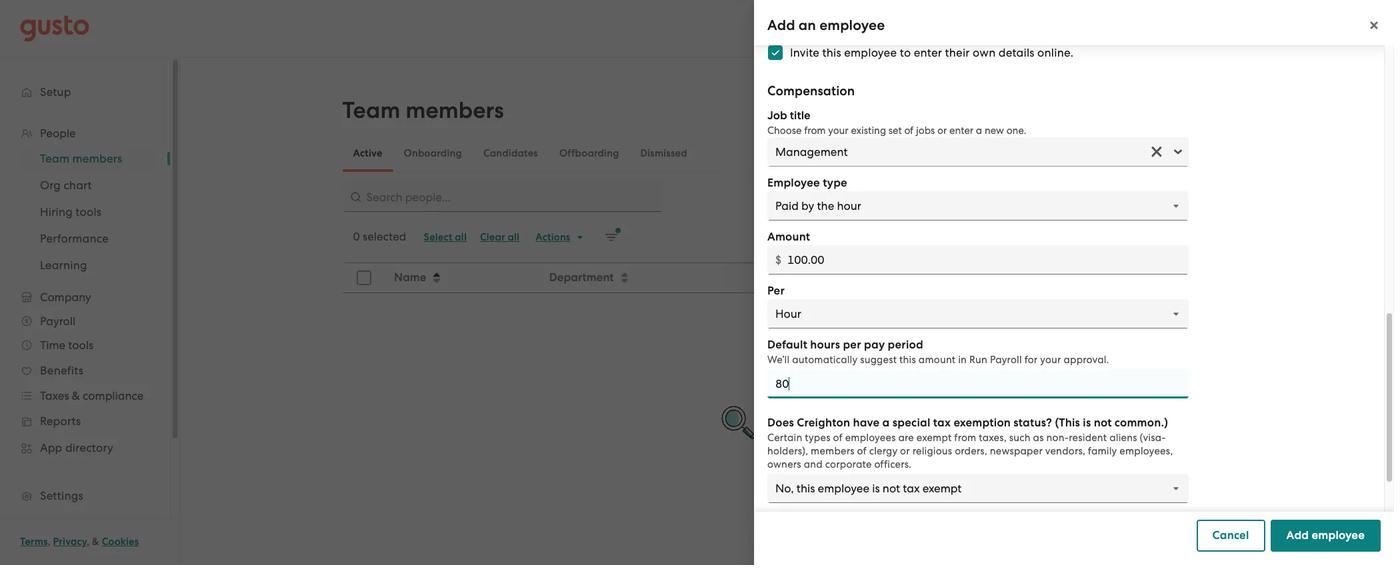 Task type: locate. For each thing, give the bounding box(es) containing it.
all inside the clear all button
[[508, 231, 520, 243]]

2 , from the left
[[87, 536, 90, 548]]

,
[[48, 536, 51, 548], [87, 536, 90, 548]]

family
[[1089, 446, 1118, 458]]

clear all button
[[474, 227, 526, 248]]

employee inside dialog main content element
[[845, 46, 897, 59]]

cookies
[[102, 536, 139, 548]]

cancel button
[[1197, 520, 1266, 552]]

1 horizontal spatial of
[[858, 446, 867, 458]]

0 vertical spatial type
[[823, 176, 848, 190]]

1 vertical spatial or
[[901, 446, 910, 458]]

resident
[[1069, 432, 1108, 444]]

invite
[[790, 46, 820, 59]]

this down the period
[[900, 354, 917, 366]]

their
[[946, 46, 970, 59]]

2 horizontal spatial of
[[905, 125, 914, 137]]

1 vertical spatial type
[[992, 271, 1016, 285]]

your right for
[[1041, 354, 1062, 366]]

of down found
[[834, 432, 843, 444]]

1 horizontal spatial a
[[976, 125, 983, 137]]

a
[[976, 125, 983, 137], [883, 416, 890, 430]]

new notifications image
[[605, 231, 619, 244]]

job title choose from your existing set of jobs or enter a new one.
[[768, 109, 1027, 137]]

1 vertical spatial members
[[811, 446, 855, 458]]

this inside default hours per pay period we'll automatically suggest this amount in run payroll for your approval.
[[900, 354, 917, 366]]

all right clear
[[508, 231, 520, 243]]

add
[[768, 17, 796, 34], [1287, 529, 1310, 543]]

vendors,
[[1046, 446, 1086, 458]]

from up orders,
[[955, 432, 977, 444]]

run
[[970, 354, 988, 366]]

all inside select all button
[[455, 231, 467, 243]]

0 horizontal spatial or
[[901, 446, 910, 458]]

non-
[[1047, 432, 1070, 444]]

0 selected
[[353, 230, 407, 243]]

1 vertical spatial enter
[[950, 125, 974, 137]]

1 horizontal spatial or
[[938, 125, 947, 137]]

this
[[823, 46, 842, 59], [900, 354, 917, 366]]

type down management option
[[823, 176, 848, 190]]

2 vertical spatial of
[[858, 446, 867, 458]]

0 vertical spatial of
[[905, 125, 914, 137]]

title
[[790, 109, 811, 123]]

add for add an employee
[[768, 17, 796, 34]]

clear all
[[480, 231, 520, 243]]

1 horizontal spatial this
[[900, 354, 917, 366]]

terms link
[[20, 536, 48, 548]]

account menu element
[[1137, 0, 1375, 57]]

does
[[768, 416, 795, 430]]

no people found
[[757, 415, 846, 428]]

1 horizontal spatial your
[[1041, 354, 1062, 366]]

per
[[843, 338, 862, 352]]

0 vertical spatial or
[[938, 125, 947, 137]]

or right jobs
[[938, 125, 947, 137]]

found
[[815, 415, 846, 428]]

(visa-
[[1140, 432, 1167, 444]]

your
[[829, 125, 849, 137], [1041, 354, 1062, 366]]

1 horizontal spatial from
[[955, 432, 977, 444]]

type inside dialog main content element
[[823, 176, 848, 190]]

or down are
[[901, 446, 910, 458]]

1 horizontal spatial type
[[992, 271, 1016, 285]]

0 horizontal spatial enter
[[914, 46, 943, 59]]

this right invite
[[823, 46, 842, 59]]

enter
[[914, 46, 943, 59], [950, 125, 974, 137]]

0 selected status
[[353, 230, 407, 243]]

cookies button
[[102, 534, 139, 550]]

employee
[[820, 17, 885, 34], [845, 46, 897, 59], [1312, 529, 1365, 543]]

0 vertical spatial your
[[829, 125, 849, 137]]

your left "existing"
[[829, 125, 849, 137]]

officers.
[[875, 459, 912, 471]]

type for employment type
[[992, 271, 1016, 285]]

members up onboarding
[[406, 97, 504, 124]]

0 vertical spatial a
[[976, 125, 983, 137]]

enter right to
[[914, 46, 943, 59]]

add for add employee
[[1287, 529, 1310, 543]]

1 horizontal spatial add
[[1287, 529, 1310, 543]]

team
[[343, 97, 400, 124]]

, left privacy
[[48, 536, 51, 548]]

a right have
[[883, 416, 890, 430]]

choose
[[768, 125, 802, 137]]

type right the employment
[[992, 271, 1016, 285]]

department
[[549, 271, 614, 285]]

of inside job title choose from your existing set of jobs or enter a new one.
[[905, 125, 914, 137]]

hours
[[811, 338, 841, 352]]

new
[[985, 125, 1005, 137]]

corporate
[[826, 459, 872, 471]]

1 vertical spatial of
[[834, 432, 843, 444]]

such
[[1010, 432, 1031, 444]]

0 horizontal spatial all
[[455, 231, 467, 243]]

0 vertical spatial enter
[[914, 46, 943, 59]]

special
[[893, 416, 931, 430]]

enter left new
[[950, 125, 974, 137]]

0 horizontal spatial type
[[823, 176, 848, 190]]

team members
[[343, 97, 504, 124]]

an
[[799, 17, 817, 34]]

1 , from the left
[[48, 536, 51, 548]]

newspaper
[[990, 446, 1043, 458]]

exempt
[[917, 432, 952, 444]]

1 vertical spatial this
[[900, 354, 917, 366]]

1 vertical spatial your
[[1041, 354, 1062, 366]]

employment
[[923, 271, 990, 285]]

0 horizontal spatial members
[[406, 97, 504, 124]]

add inside add employee button
[[1287, 529, 1310, 543]]

0 horizontal spatial ,
[[48, 536, 51, 548]]

employee for an
[[820, 17, 885, 34]]

are
[[899, 432, 915, 444]]

dismissed
[[641, 147, 688, 159]]

1 vertical spatial from
[[955, 432, 977, 444]]

aliens
[[1110, 432, 1138, 444]]

does creighton have a special tax exemption status? (this is not common.) certain types of employees are exempt from taxes, such as non-resident aliens (visa- holders), members of clergy or religious orders, newspaper vendors, family employees, owners and corporate officers.
[[768, 416, 1174, 471]]

0
[[353, 230, 360, 243]]

people
[[775, 415, 812, 428]]

type for employee type
[[823, 176, 848, 190]]

select
[[424, 231, 453, 243]]

employee for this
[[845, 46, 897, 59]]

employee type
[[768, 176, 848, 190]]

a inside does creighton have a special tax exemption status? (this is not common.) certain types of employees are exempt from taxes, such as non-resident aliens (visa- holders), members of clergy or religious orders, newspaper vendors, family employees, owners and corporate officers.
[[883, 416, 890, 430]]

1 vertical spatial a
[[883, 416, 890, 430]]

members
[[406, 97, 504, 124], [811, 446, 855, 458]]

all right select
[[455, 231, 467, 243]]

0 horizontal spatial your
[[829, 125, 849, 137]]

or
[[938, 125, 947, 137], [901, 446, 910, 458]]

per
[[768, 284, 785, 298]]

0 horizontal spatial add
[[768, 17, 796, 34]]

type inside button
[[992, 271, 1016, 285]]

0 vertical spatial from
[[805, 125, 826, 137]]

of down employees
[[858, 446, 867, 458]]

tax
[[934, 416, 951, 430]]

0 horizontal spatial of
[[834, 432, 843, 444]]

add a team member drawer dialog
[[754, 0, 1395, 566]]

terms
[[20, 536, 48, 548]]

enter inside job title choose from your existing set of jobs or enter a new one.
[[950, 125, 974, 137]]

department button
[[541, 264, 771, 292]]

2 all from the left
[[508, 231, 520, 243]]

1 horizontal spatial ,
[[87, 536, 90, 548]]

add employee button
[[1271, 520, 1382, 552]]

of right set at right
[[905, 125, 914, 137]]

1 horizontal spatial enter
[[950, 125, 974, 137]]

0 vertical spatial this
[[823, 46, 842, 59]]

1 all from the left
[[455, 231, 467, 243]]

taxes,
[[979, 432, 1007, 444]]

jobs
[[917, 125, 935, 137]]

0 vertical spatial add
[[768, 17, 796, 34]]

, left &
[[87, 536, 90, 548]]

2 vertical spatial employee
[[1312, 529, 1365, 543]]

from down title
[[805, 125, 826, 137]]

0 horizontal spatial a
[[883, 416, 890, 430]]

1 horizontal spatial members
[[811, 446, 855, 458]]

1 vertical spatial add
[[1287, 529, 1310, 543]]

privacy link
[[53, 536, 87, 548]]

set
[[889, 125, 902, 137]]

1 horizontal spatial all
[[508, 231, 520, 243]]

0 vertical spatial employee
[[820, 17, 885, 34]]

cancel
[[1213, 529, 1250, 543]]

existing
[[851, 125, 887, 137]]

own
[[973, 46, 996, 59]]

members down types at bottom
[[811, 446, 855, 458]]

onboarding
[[404, 147, 462, 159]]

privacy
[[53, 536, 87, 548]]

a left new
[[976, 125, 983, 137]]

0 horizontal spatial from
[[805, 125, 826, 137]]

0 vertical spatial members
[[406, 97, 504, 124]]

all for select all
[[455, 231, 467, 243]]

1 vertical spatial employee
[[845, 46, 897, 59]]

all
[[455, 231, 467, 243], [508, 231, 520, 243]]

not
[[1094, 416, 1112, 430]]



Task type: describe. For each thing, give the bounding box(es) containing it.
is
[[1084, 416, 1092, 430]]

dismissed button
[[630, 137, 698, 169]]

default
[[768, 338, 808, 352]]

period
[[888, 338, 924, 352]]

we'll
[[768, 354, 790, 366]]

onboarding button
[[393, 137, 473, 169]]

candidates
[[484, 147, 538, 159]]

details
[[999, 46, 1035, 59]]

0 horizontal spatial this
[[823, 46, 842, 59]]

name
[[394, 271, 426, 285]]

&
[[92, 536, 99, 548]]

offboarding button
[[549, 137, 630, 169]]

or inside job title choose from your existing set of jobs or enter a new one.
[[938, 125, 947, 137]]

selected
[[363, 230, 407, 243]]

amount
[[768, 230, 811, 244]]

Default hours per pay period field
[[768, 370, 1189, 399]]

Select all rows on this page checkbox
[[349, 263, 379, 293]]

automatically
[[793, 354, 858, 366]]

clear
[[480, 231, 506, 243]]

your inside job title choose from your existing set of jobs or enter a new one.
[[829, 125, 849, 137]]

offboarding
[[560, 147, 619, 159]]

employment type button
[[915, 264, 1212, 292]]

clergy
[[870, 446, 898, 458]]

pay
[[865, 338, 885, 352]]

Invite this employee to enter their own details online. checkbox
[[761, 38, 790, 67]]

types
[[805, 432, 831, 444]]

select all
[[424, 231, 467, 243]]

no
[[757, 415, 773, 428]]

in
[[959, 354, 967, 366]]

payroll
[[991, 354, 1023, 366]]

invite this employee to enter their own details online.
[[790, 46, 1074, 59]]

terms , privacy , & cookies
[[20, 536, 139, 548]]

as
[[1034, 432, 1044, 444]]

job
[[768, 109, 788, 123]]

employee inside button
[[1312, 529, 1365, 543]]

or inside does creighton have a special tax exemption status? (this is not common.) certain types of employees are exempt from taxes, such as non-resident aliens (visa- holders), members of clergy or religious orders, newspaper vendors, family employees, owners and corporate officers.
[[901, 446, 910, 458]]

×
[[1151, 137, 1164, 163]]

holders),
[[768, 446, 809, 458]]

from inside does creighton have a special tax exemption status? (this is not common.) certain types of employees are exempt from taxes, such as non-resident aliens (visa- holders), members of clergy or religious orders, newspaper vendors, family employees, owners and corporate officers.
[[955, 432, 977, 444]]

add an employee
[[768, 17, 885, 34]]

to
[[900, 46, 911, 59]]

approval.
[[1064, 354, 1110, 366]]

active
[[353, 147, 383, 159]]

select all button
[[417, 227, 474, 248]]

have
[[853, 416, 880, 430]]

default hours per pay period we'll automatically suggest this amount in run payroll for your approval.
[[768, 338, 1110, 366]]

from inside job title choose from your existing set of jobs or enter a new one.
[[805, 125, 826, 137]]

dialog main content element
[[754, 0, 1395, 512]]

creighton
[[797, 416, 851, 430]]

exemption
[[954, 416, 1011, 430]]

Amount field
[[768, 245, 1189, 275]]

new notifications image
[[605, 231, 619, 244]]

employee
[[768, 176, 820, 190]]

suggest
[[861, 354, 897, 366]]

name button
[[386, 264, 540, 292]]

members inside does creighton have a special tax exemption status? (this is not common.) certain types of employees are exempt from taxes, such as non-resident aliens (visa- holders), members of clergy or religious orders, newspaper vendors, family employees, owners and corporate officers.
[[811, 446, 855, 458]]

religious
[[913, 446, 953, 458]]

certain
[[768, 432, 803, 444]]

employment type
[[923, 271, 1016, 285]]

compensation
[[768, 83, 855, 99]]

and
[[804, 459, 823, 471]]

add employee
[[1287, 529, 1365, 543]]

management
[[776, 145, 848, 159]]

a inside job title choose from your existing set of jobs or enter a new one.
[[976, 125, 983, 137]]

team members tab list
[[343, 135, 1223, 172]]

one.
[[1007, 125, 1027, 137]]

(this
[[1056, 416, 1081, 430]]

employees
[[846, 432, 896, 444]]

for
[[1025, 354, 1038, 366]]

orders,
[[955, 446, 988, 458]]

home image
[[20, 15, 89, 42]]

Search people... field
[[343, 183, 663, 212]]

your inside default hours per pay period we'll automatically suggest this amount in run payroll for your approval.
[[1041, 354, 1062, 366]]

all for clear all
[[508, 231, 520, 243]]

owners
[[768, 459, 802, 471]]

management option
[[776, 145, 848, 159]]

status?
[[1014, 416, 1053, 430]]



Task type: vqa. For each thing, say whether or not it's contained in the screenshot.
employee for this
yes



